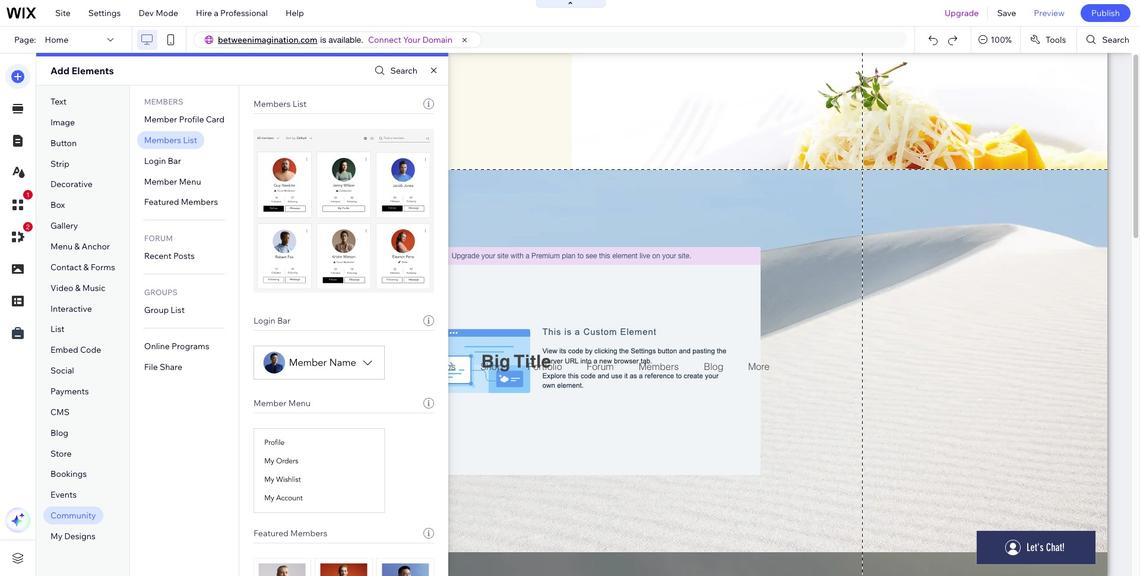 Task type: describe. For each thing, give the bounding box(es) containing it.
0 horizontal spatial featured members
[[144, 197, 218, 208]]

button
[[51, 138, 77, 148]]

available.
[[329, 35, 364, 45]]

video & music
[[51, 283, 105, 293]]

0 horizontal spatial members list
[[144, 135, 197, 145]]

video
[[51, 283, 73, 293]]

& for contact
[[84, 262, 89, 273]]

betweenimagination.com
[[218, 34, 318, 45]]

decorative
[[51, 179, 93, 190]]

group list
[[144, 305, 185, 316]]

0 horizontal spatial menu
[[51, 241, 73, 252]]

dev
[[139, 8, 154, 18]]

help
[[286, 8, 304, 18]]

0 horizontal spatial search button
[[372, 62, 418, 79]]

add
[[51, 65, 69, 77]]

forms
[[91, 262, 115, 273]]

blog
[[51, 428, 68, 438]]

save
[[998, 8, 1017, 18]]

embed
[[51, 345, 78, 355]]

mode
[[156, 8, 178, 18]]

online programs
[[144, 341, 210, 352]]

text
[[51, 96, 67, 107]]

your
[[403, 34, 421, 45]]

store
[[51, 448, 72, 459]]

hire a professional
[[196, 8, 268, 18]]

a
[[214, 8, 219, 18]]

2 button
[[5, 222, 33, 250]]

profile
[[179, 114, 204, 125]]

member profile card
[[144, 114, 225, 125]]

bookings
[[51, 469, 87, 480]]

upgrade
[[945, 8, 979, 18]]

1 vertical spatial login bar
[[254, 315, 291, 326]]

preview button
[[1026, 0, 1074, 26]]

2
[[26, 223, 30, 231]]

is
[[320, 35, 326, 45]]

0 vertical spatial search button
[[1078, 27, 1141, 53]]

1 horizontal spatial menu
[[179, 176, 201, 187]]

designs
[[64, 531, 96, 542]]

embed code
[[51, 345, 101, 355]]

posts
[[173, 251, 195, 262]]

code
[[80, 345, 101, 355]]

& for video
[[75, 283, 81, 293]]

1 button
[[5, 190, 33, 217]]

contact
[[51, 262, 82, 273]]

0 vertical spatial member menu
[[144, 176, 201, 187]]

recent
[[144, 251, 172, 262]]

share
[[160, 362, 182, 372]]



Task type: vqa. For each thing, say whether or not it's contained in the screenshot.
Preview at the right top
yes



Task type: locate. For each thing, give the bounding box(es) containing it.
2 horizontal spatial menu
[[289, 398, 311, 409]]

strip
[[51, 158, 69, 169]]

is available. connect your domain
[[320, 34, 453, 45]]

& left "forms"
[[84, 262, 89, 273]]

1 vertical spatial featured
[[254, 528, 289, 539]]

menu
[[179, 176, 201, 187], [51, 241, 73, 252], [289, 398, 311, 409]]

0 horizontal spatial bar
[[168, 155, 181, 166]]

member menu
[[144, 176, 201, 187], [254, 398, 311, 409]]

& right video
[[75, 283, 81, 293]]

0 vertical spatial featured members
[[144, 197, 218, 208]]

0 horizontal spatial login bar
[[144, 155, 181, 166]]

1 horizontal spatial member menu
[[254, 398, 311, 409]]

anchor
[[82, 241, 110, 252]]

0 vertical spatial search
[[1103, 34, 1130, 45]]

my
[[51, 531, 63, 542]]

elements
[[72, 65, 114, 77]]

forum
[[144, 234, 173, 243]]

login bar
[[144, 155, 181, 166], [254, 315, 291, 326]]

programs
[[172, 341, 210, 352]]

members
[[144, 97, 183, 106], [254, 99, 291, 109], [144, 135, 181, 145], [181, 197, 218, 208], [291, 528, 328, 539]]

1 horizontal spatial featured members
[[254, 528, 328, 539]]

community
[[51, 510, 96, 521]]

0 vertical spatial member
[[144, 114, 177, 125]]

publish button
[[1081, 4, 1131, 22]]

0 horizontal spatial member menu
[[144, 176, 201, 187]]

connect
[[368, 34, 402, 45]]

gallery
[[51, 221, 78, 231]]

search button down is available. connect your domain
[[372, 62, 418, 79]]

groups
[[144, 288, 178, 297]]

1 horizontal spatial search
[[1103, 34, 1130, 45]]

box
[[51, 200, 65, 211]]

member
[[144, 114, 177, 125], [144, 176, 177, 187], [254, 398, 287, 409]]

0 vertical spatial &
[[74, 241, 80, 252]]

1 vertical spatial bar
[[277, 315, 291, 326]]

music
[[82, 283, 105, 293]]

1 horizontal spatial members list
[[254, 99, 307, 109]]

1 vertical spatial members list
[[144, 135, 197, 145]]

events
[[51, 490, 77, 500]]

100% button
[[972, 27, 1021, 53]]

search
[[1103, 34, 1130, 45], [391, 65, 418, 76]]

file share
[[144, 362, 182, 372]]

home
[[45, 34, 68, 45]]

1 vertical spatial featured members
[[254, 528, 328, 539]]

group
[[144, 305, 169, 316]]

1 vertical spatial &
[[84, 262, 89, 273]]

1 horizontal spatial login bar
[[254, 315, 291, 326]]

dev mode
[[139, 8, 178, 18]]

0 vertical spatial featured
[[144, 197, 179, 208]]

interactive
[[51, 303, 92, 314]]

tools
[[1046, 34, 1067, 45]]

1 horizontal spatial search button
[[1078, 27, 1141, 53]]

featured
[[144, 197, 179, 208], [254, 528, 289, 539]]

100%
[[991, 34, 1012, 45]]

settings
[[88, 8, 121, 18]]

social
[[51, 366, 74, 376]]

0 horizontal spatial login
[[144, 155, 166, 166]]

publish
[[1092, 8, 1121, 18]]

&
[[74, 241, 80, 252], [84, 262, 89, 273], [75, 283, 81, 293]]

cms
[[51, 407, 70, 418]]

featured members
[[144, 197, 218, 208], [254, 528, 328, 539]]

1 horizontal spatial featured
[[254, 528, 289, 539]]

0 vertical spatial bar
[[168, 155, 181, 166]]

file
[[144, 362, 158, 372]]

2 vertical spatial &
[[75, 283, 81, 293]]

0 vertical spatial login bar
[[144, 155, 181, 166]]

menu & anchor
[[51, 241, 110, 252]]

card
[[206, 114, 225, 125]]

bar
[[168, 155, 181, 166], [277, 315, 291, 326]]

preview
[[1035, 8, 1065, 18]]

list
[[293, 99, 307, 109], [183, 135, 197, 145], [171, 305, 185, 316], [51, 324, 65, 335]]

contact & forms
[[51, 262, 115, 273]]

& left anchor
[[74, 241, 80, 252]]

2 vertical spatial member
[[254, 398, 287, 409]]

1 vertical spatial search button
[[372, 62, 418, 79]]

1 vertical spatial member menu
[[254, 398, 311, 409]]

& for menu
[[74, 241, 80, 252]]

0 vertical spatial menu
[[179, 176, 201, 187]]

1 horizontal spatial bar
[[277, 315, 291, 326]]

0 vertical spatial login
[[144, 155, 166, 166]]

tools button
[[1021, 27, 1077, 53]]

save button
[[989, 0, 1026, 26]]

payments
[[51, 386, 89, 397]]

domain
[[423, 34, 453, 45]]

1 vertical spatial menu
[[51, 241, 73, 252]]

professional
[[220, 8, 268, 18]]

my designs
[[51, 531, 96, 542]]

hire
[[196, 8, 212, 18]]

1 horizontal spatial login
[[254, 315, 276, 326]]

image
[[51, 117, 75, 128]]

1 vertical spatial login
[[254, 315, 276, 326]]

search down "your"
[[391, 65, 418, 76]]

1 vertical spatial search
[[391, 65, 418, 76]]

recent posts
[[144, 251, 195, 262]]

0 horizontal spatial search
[[391, 65, 418, 76]]

1 vertical spatial member
[[144, 176, 177, 187]]

add elements
[[51, 65, 114, 77]]

search button down publish button at the top right
[[1078, 27, 1141, 53]]

login
[[144, 155, 166, 166], [254, 315, 276, 326]]

0 horizontal spatial featured
[[144, 197, 179, 208]]

search button
[[1078, 27, 1141, 53], [372, 62, 418, 79]]

search down publish
[[1103, 34, 1130, 45]]

site
[[55, 8, 71, 18]]

0 vertical spatial members list
[[254, 99, 307, 109]]

online
[[144, 341, 170, 352]]

2 vertical spatial menu
[[289, 398, 311, 409]]

members list
[[254, 99, 307, 109], [144, 135, 197, 145]]

1
[[26, 191, 30, 198]]



